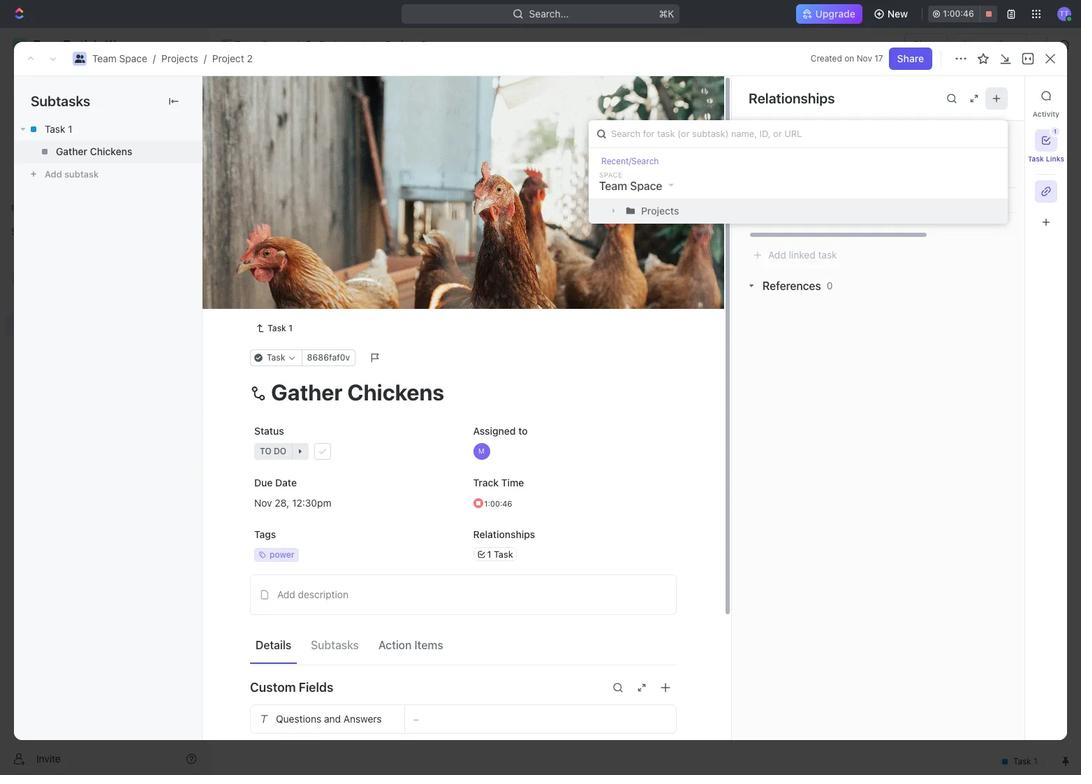 Task type: locate. For each thing, give the bounding box(es) containing it.
date
[[275, 476, 297, 488]]

1 horizontal spatial relationships
[[749, 90, 836, 106]]

add task down task 2
[[282, 291, 323, 303]]

1 vertical spatial user group image
[[14, 274, 25, 282]]

relationships up 1 task
[[474, 528, 536, 540]]

task 1
[[45, 123, 72, 135], [282, 243, 310, 255], [268, 323, 293, 333]]

0 vertical spatial user group image
[[74, 55, 85, 63]]

projects
[[319, 38, 356, 50], [161, 52, 198, 64], [642, 205, 680, 217]]

add left description on the bottom left
[[277, 588, 295, 600]]

1 horizontal spatial team space link
[[217, 36, 293, 53]]

team for team space
[[235, 38, 259, 50]]

0 horizontal spatial add task button
[[275, 289, 329, 306]]

0 vertical spatial project 2
[[386, 38, 427, 50]]

1 vertical spatial project 2
[[243, 83, 326, 106]]

task 1 up task 2
[[282, 243, 310, 255]]

board
[[261, 129, 288, 141]]

2 vertical spatial 1 button
[[314, 266, 334, 280]]

2 vertical spatial add task button
[[275, 289, 329, 306]]

recent/search space team space
[[600, 156, 663, 192]]

tree inside sidebar navigation
[[6, 243, 203, 432]]

0 vertical spatial team
[[235, 38, 259, 50]]

space for team space
[[262, 38, 290, 50]]

team for team space / projects / project 2
[[92, 52, 117, 64]]

Edit task name text field
[[250, 379, 677, 405]]

invite
[[36, 752, 61, 764]]

1 inside the task sidebar navigation tab list
[[1055, 128, 1057, 135]]

details button
[[250, 633, 297, 658]]

0 horizontal spatial projects
[[161, 52, 198, 64]]

2 horizontal spatial add task
[[981, 89, 1023, 101]]

1 horizontal spatial subtasks
[[311, 639, 359, 652]]

2
[[421, 38, 427, 50], [247, 52, 253, 64], [310, 83, 321, 106], [332, 197, 337, 208], [305, 267, 311, 279]]

8686faf0v
[[307, 352, 350, 363]]

home
[[34, 73, 60, 85]]

subtasks
[[31, 93, 90, 109], [311, 639, 359, 652]]

add task
[[981, 89, 1023, 101], [375, 197, 412, 208], [282, 291, 323, 303]]

1 inside linked 1
[[803, 140, 808, 152]]

0 horizontal spatial relationships
[[474, 528, 536, 540]]

add task button down task 2
[[275, 289, 329, 306]]

2 horizontal spatial add task button
[[973, 85, 1032, 107]]

team
[[235, 38, 259, 50], [92, 52, 117, 64], [600, 180, 628, 192]]

1 horizontal spatial projects link
[[302, 36, 360, 53]]

0 vertical spatial project
[[386, 38, 418, 50]]

gantt link
[[472, 125, 500, 145]]

task 1 link up chickens
[[14, 118, 202, 140]]

correct
[[793, 195, 826, 206]]

1 vertical spatial relationships
[[474, 528, 536, 540]]

1 vertical spatial 1 button
[[313, 242, 332, 256]]

action items
[[379, 639, 444, 652]]

do
[[273, 331, 286, 341]]

subtasks up fields
[[311, 639, 359, 652]]

1 horizontal spatial to
[[519, 425, 528, 437]]

subtasks down the home
[[31, 93, 90, 109]]

1 horizontal spatial task 1 link
[[250, 320, 298, 337]]

add task button up customize
[[973, 85, 1032, 107]]

tree
[[6, 243, 203, 432]]

team up home link
[[92, 52, 117, 64]]

activity
[[1034, 110, 1060, 118]]

upgrade
[[816, 8, 856, 20]]

assigned
[[474, 425, 516, 437]]

1 button for 1
[[313, 242, 332, 256]]

task 1 up dashboards
[[45, 123, 72, 135]]

2 vertical spatial task 1
[[268, 323, 293, 333]]

task 1 down task 2
[[268, 323, 293, 333]]

1 button right task 2
[[314, 266, 334, 280]]

task sidebar content section
[[732, 76, 1082, 740]]

0 vertical spatial share
[[914, 38, 940, 50]]

share button right 17
[[889, 48, 933, 70]]

share right 17
[[898, 52, 925, 64]]

calendar
[[357, 129, 398, 141]]

custom
[[250, 680, 296, 695]]

table
[[424, 129, 449, 141]]

list
[[314, 129, 331, 141]]

track
[[474, 476, 499, 488]]

1 vertical spatial add task button
[[359, 194, 418, 211]]

add description
[[277, 588, 349, 600]]

docs link
[[6, 115, 203, 138]]

0 vertical spatial subtasks
[[31, 93, 90, 109]]

1 vertical spatial task 1 link
[[250, 320, 298, 337]]

to
[[259, 331, 271, 341], [519, 425, 528, 437]]

automations
[[962, 38, 1020, 50]]

1 button
[[1036, 127, 1060, 152], [313, 242, 332, 256], [314, 266, 334, 280]]

2 vertical spatial project
[[243, 83, 305, 106]]

1 horizontal spatial project 2 link
[[368, 36, 430, 53]]

1 vertical spatial to
[[519, 425, 528, 437]]

task 1 link down task 2
[[250, 320, 298, 337]]

0 horizontal spatial subtasks
[[31, 93, 90, 109]]

upgrade link
[[796, 4, 863, 24]]

references
[[763, 280, 822, 292]]

to left do
[[259, 331, 271, 341]]

typos
[[828, 195, 853, 206]]

subtasks inside button
[[311, 639, 359, 652]]

team down the assignees at the top right of page
[[600, 180, 628, 192]]

team right user group icon
[[235, 38, 259, 50]]

user group image
[[74, 55, 85, 63], [14, 274, 25, 282]]

in progress
[[259, 197, 316, 208]]

project
[[386, 38, 418, 50], [212, 52, 244, 64], [243, 83, 305, 106]]

project 2 link
[[368, 36, 430, 53], [212, 52, 253, 64]]

0 horizontal spatial task 1 link
[[14, 118, 202, 140]]

share down new button
[[914, 38, 940, 50]]

1 button up task links
[[1036, 127, 1060, 152]]

share
[[914, 38, 940, 50], [898, 52, 925, 64]]

0 vertical spatial to
[[259, 331, 271, 341]]

share for share button right of 17
[[898, 52, 925, 64]]

0 horizontal spatial project 2
[[243, 83, 326, 106]]

calendar link
[[354, 125, 398, 145]]

2 horizontal spatial team
[[600, 180, 628, 192]]

0 horizontal spatial team
[[92, 52, 117, 64]]

share button down new
[[905, 34, 949, 56]]

1 button down progress
[[313, 242, 332, 256]]

add down task 2
[[282, 291, 300, 303]]

user group image up home link
[[74, 55, 85, 63]]

add inside button
[[277, 588, 295, 600]]

1 vertical spatial subtasks
[[311, 639, 359, 652]]

add task up customize
[[981, 89, 1023, 101]]

project 2
[[386, 38, 427, 50], [243, 83, 326, 106]]

0 vertical spatial add task
[[981, 89, 1023, 101]]

add up customize
[[981, 89, 999, 101]]

gather chickens link
[[14, 140, 202, 163]]

0 vertical spatial projects
[[319, 38, 356, 50]]

action
[[379, 639, 412, 652]]

/
[[296, 38, 299, 50], [362, 38, 365, 50], [153, 52, 156, 64], [204, 52, 207, 64]]

user group image
[[222, 41, 231, 48]]

0 vertical spatial relationships
[[749, 90, 836, 106]]

1 horizontal spatial add task button
[[359, 194, 418, 211]]

table link
[[421, 125, 449, 145]]

details
[[256, 639, 292, 652]]

add
[[981, 89, 999, 101], [375, 197, 392, 208], [282, 291, 300, 303], [277, 588, 295, 600]]

1 horizontal spatial user group image
[[74, 55, 85, 63]]

recent/search
[[602, 156, 659, 166]]

to right assigned at the bottom of page
[[519, 425, 528, 437]]

⌘k
[[659, 8, 675, 20]]

1 vertical spatial share
[[898, 52, 925, 64]]

1 horizontal spatial team
[[235, 38, 259, 50]]

add task for the topmost add task button
[[981, 89, 1023, 101]]

assigned to
[[474, 425, 528, 437]]

user group image down spaces
[[14, 274, 25, 282]]

team space link
[[217, 36, 293, 53], [92, 52, 147, 64]]

0 horizontal spatial user group image
[[14, 274, 25, 282]]

2 vertical spatial projects
[[642, 205, 680, 217]]

0 horizontal spatial to
[[259, 331, 271, 341]]

0 vertical spatial task 1 link
[[14, 118, 202, 140]]

2 vertical spatial team
[[600, 180, 628, 192]]

2 vertical spatial add task
[[282, 291, 323, 303]]

1 vertical spatial team
[[92, 52, 117, 64]]

add task button down calendar link
[[359, 194, 418, 211]]

task
[[1002, 89, 1023, 101], [45, 123, 65, 135], [1029, 154, 1045, 163], [394, 197, 412, 208], [282, 243, 303, 255], [282, 267, 303, 279], [302, 291, 323, 303], [268, 323, 286, 333], [494, 548, 513, 559]]

favorites button
[[6, 200, 54, 217]]

0 horizontal spatial projects link
[[161, 52, 198, 64]]

team space / projects / project 2
[[92, 52, 253, 64]]

share for share button under new
[[914, 38, 940, 50]]

add task down 'calendar'
[[375, 197, 412, 208]]

0 horizontal spatial project 2 link
[[212, 52, 253, 64]]

new button
[[869, 3, 917, 25]]

relationships up "search for task (or subtask) name, id, or url" text field
[[749, 90, 836, 106]]

answers
[[344, 713, 382, 725]]

space
[[262, 38, 290, 50], [119, 52, 147, 64], [600, 171, 623, 179], [631, 180, 663, 192]]

add task button
[[973, 85, 1032, 107], [359, 194, 418, 211], [275, 289, 329, 306]]

task 1 link
[[14, 118, 202, 140], [250, 320, 298, 337]]

correct typos
[[793, 195, 853, 206]]

0 horizontal spatial add task
[[282, 291, 323, 303]]

automations button
[[955, 34, 1027, 55]]

1 vertical spatial add task
[[375, 197, 412, 208]]

relationships
[[749, 90, 836, 106], [474, 528, 536, 540]]

1 button inside the task sidebar navigation tab list
[[1036, 127, 1060, 152]]

0 vertical spatial task 1
[[45, 123, 72, 135]]

projects link
[[302, 36, 360, 53], [161, 52, 198, 64]]

0 vertical spatial 1 button
[[1036, 127, 1060, 152]]



Task type: describe. For each thing, give the bounding box(es) containing it.
favorites
[[11, 203, 48, 213]]

questions and answers
[[276, 713, 382, 725]]

status
[[254, 425, 284, 437]]

17
[[875, 53, 884, 64]]

1 task
[[487, 548, 513, 559]]

linked
[[763, 140, 798, 152]]

1 horizontal spatial project 2
[[386, 38, 427, 50]]

new
[[888, 8, 909, 20]]

gather chickens
[[56, 145, 132, 157]]

add task for the leftmost add task button
[[282, 291, 323, 303]]

questions
[[276, 713, 322, 725]]

custom fields button
[[250, 671, 677, 704]]

description
[[298, 588, 349, 600]]

gather
[[56, 145, 87, 157]]

fields
[[299, 680, 334, 695]]

track time
[[474, 476, 524, 488]]

sidebar navigation
[[0, 28, 209, 775]]

inbox
[[34, 96, 58, 108]]

1 horizontal spatial projects
[[319, 38, 356, 50]]

task 2
[[282, 267, 311, 279]]

1 horizontal spatial add task
[[375, 197, 412, 208]]

tags
[[254, 528, 276, 540]]

1 vertical spatial task 1
[[282, 243, 310, 255]]

assignees
[[582, 164, 624, 174]]

gantt
[[475, 129, 500, 141]]

team space
[[235, 38, 290, 50]]

nov
[[857, 53, 873, 64]]

items
[[415, 639, 444, 652]]

due date
[[254, 476, 297, 488]]

search...
[[529, 8, 569, 20]]

0 horizontal spatial team space link
[[92, 52, 147, 64]]

task inside tab list
[[1029, 154, 1045, 163]]

0 vertical spatial add task button
[[973, 85, 1032, 107]]

action items button
[[373, 633, 449, 658]]

2 horizontal spatial projects
[[642, 205, 680, 217]]

assignees button
[[565, 161, 630, 178]]

on
[[845, 53, 855, 64]]

custom fields
[[250, 680, 334, 695]]

space for recent/search space team space
[[600, 171, 623, 179]]

inbox link
[[6, 92, 203, 114]]

docs
[[34, 120, 57, 132]]

team inside recent/search space team space
[[600, 180, 628, 192]]

subtasks button
[[306, 633, 365, 658]]

created
[[811, 53, 843, 64]]

list link
[[311, 125, 331, 145]]

0
[[827, 280, 833, 291]]

spaces
[[11, 226, 41, 237]]

user group image inside 'tree'
[[14, 274, 25, 282]]

task links
[[1029, 154, 1065, 163]]

dashboards link
[[6, 139, 203, 161]]

links
[[1047, 154, 1065, 163]]

home link
[[6, 68, 203, 90]]

due
[[254, 476, 273, 488]]

customize
[[963, 129, 1012, 141]]

references 0
[[763, 280, 833, 292]]

1:00:46
[[944, 8, 975, 19]]

linked 1
[[763, 140, 808, 152]]

dashboards
[[34, 144, 88, 156]]

add description button
[[255, 583, 672, 606]]

correct typos link
[[775, 189, 886, 212]]

add down calendar link
[[375, 197, 392, 208]]

1 vertical spatial project
[[212, 52, 244, 64]]

1:00:46 button
[[929, 6, 998, 22]]

and
[[324, 713, 341, 725]]

board link
[[258, 125, 288, 145]]

in
[[259, 197, 268, 208]]

to do
[[259, 331, 286, 341]]

customize button
[[945, 125, 1016, 145]]

Search for task (or subtask) name, ID, or URL text field
[[589, 120, 1009, 148]]

created on nov 17
[[811, 53, 884, 64]]

1 button for 2
[[314, 266, 334, 280]]

1 vertical spatial projects
[[161, 52, 198, 64]]

relationships inside task sidebar content section
[[749, 90, 836, 106]]

time
[[502, 476, 524, 488]]

task sidebar navigation tab list
[[1029, 85, 1065, 233]]

8686faf0v button
[[302, 349, 356, 366]]

chickens
[[90, 145, 132, 157]]

Search tasks... text field
[[908, 159, 1048, 180]]

space for team space / projects / project 2
[[119, 52, 147, 64]]

progress
[[270, 197, 316, 208]]



Task type: vqa. For each thing, say whether or not it's contained in the screenshot.
Add Task to the middle
yes



